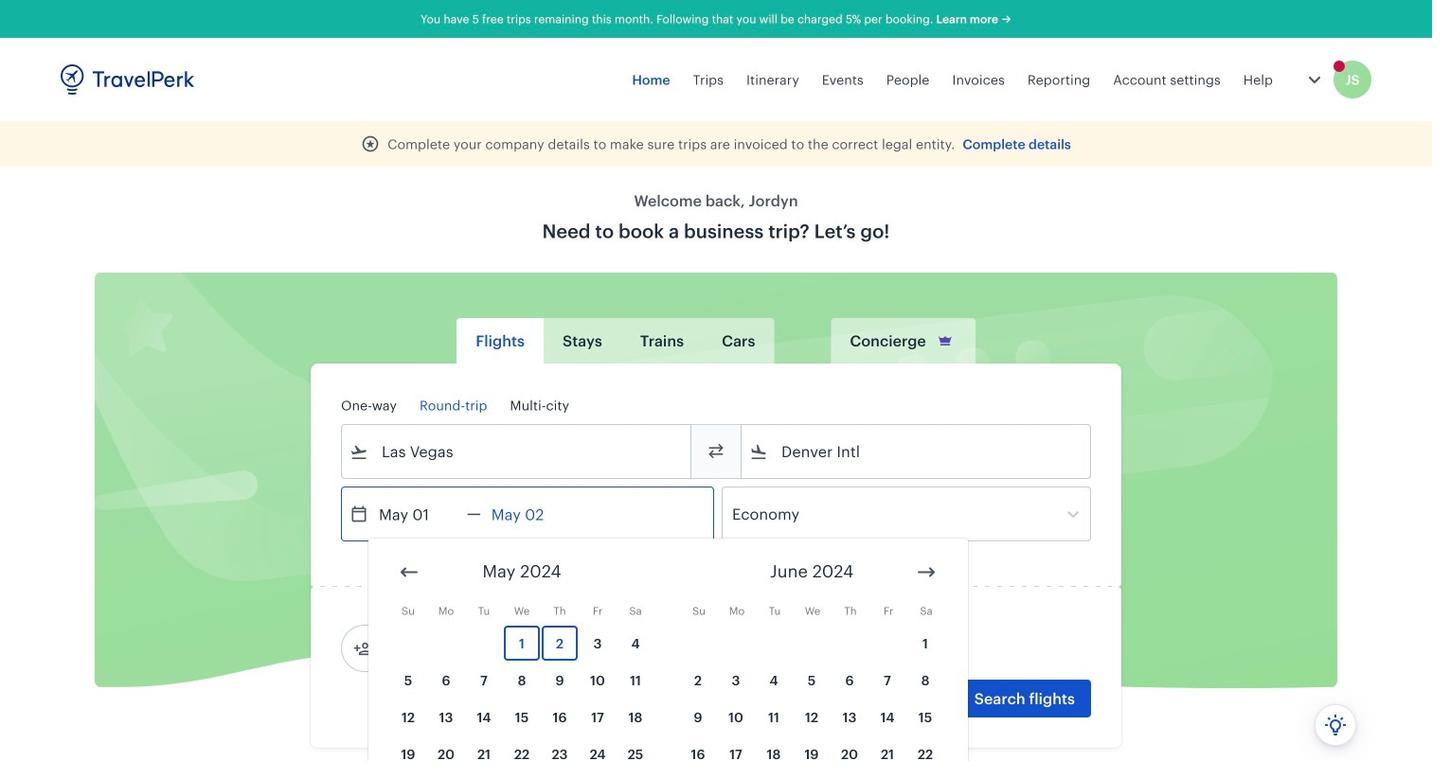 Task type: describe. For each thing, give the bounding box(es) containing it.
Depart text field
[[368, 488, 467, 541]]

Add first traveler search field
[[372, 634, 569, 664]]

move backward to switch to the previous month. image
[[398, 561, 421, 584]]

move forward to switch to the next month. image
[[915, 561, 938, 584]]

Return text field
[[481, 488, 580, 541]]



Task type: locate. For each thing, give the bounding box(es) containing it.
calendar application
[[368, 539, 1432, 762]]

From search field
[[368, 437, 666, 467]]

To search field
[[768, 437, 1066, 467]]



